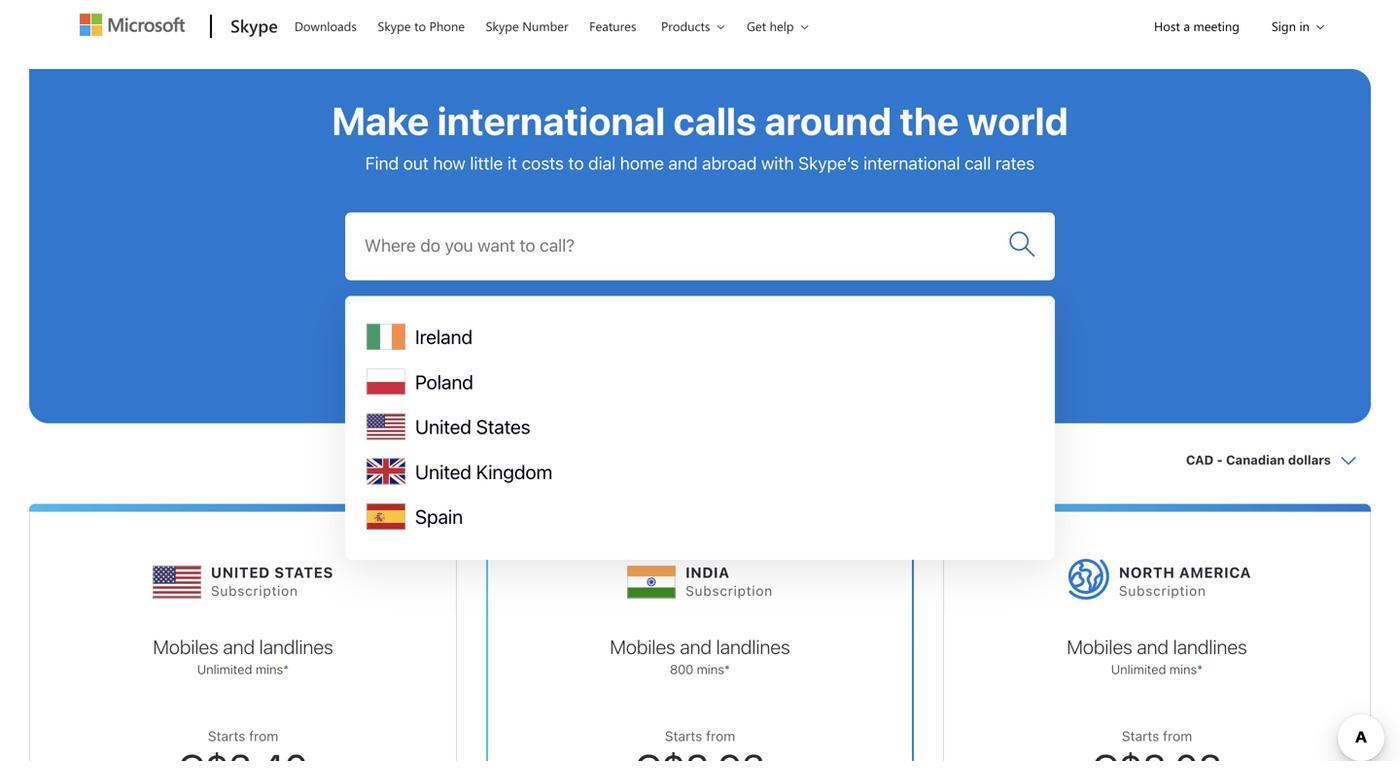 Task type: describe. For each thing, give the bounding box(es) containing it.
host
[[1154, 18, 1180, 35]]

and inside make international calls around the world find out how little it costs to dial home and abroad with skype's international call rates
[[668, 153, 698, 174]]

get help button
[[734, 1, 824, 51]]

north america subscription
[[1119, 564, 1251, 599]]

mins for america
[[1169, 662, 1197, 677]]

get help
[[747, 18, 794, 35]]

the
[[900, 98, 959, 143]]

starts from for america
[[1122, 728, 1192, 744]]

poland image
[[411, 342, 460, 391]]

sign in
[[1272, 18, 1310, 35]]

from for subscription
[[706, 728, 735, 744]]

india subscription
[[686, 564, 773, 599]]

popular
[[403, 319, 481, 338]]

skype to phone link
[[369, 1, 474, 48]]

meeting
[[1193, 18, 1240, 35]]

* for america
[[1197, 662, 1203, 677]]

united states image inside 'list box'
[[367, 408, 405, 447]]

to inside make international calls around the world find out how little it costs to dial home and abroad with skype's international call rates
[[568, 153, 584, 174]]

0 vertical spatial international
[[437, 98, 665, 143]]

mins for subscription
[[697, 662, 724, 677]]

0 vertical spatial to
[[414, 18, 426, 35]]

north
[[1119, 564, 1175, 581]]

how
[[433, 153, 466, 174]]

poland
[[415, 370, 473, 393]]

abroad
[[702, 153, 757, 174]]

mobiles for india
[[610, 635, 675, 658]]

rates
[[995, 153, 1035, 174]]

make international calls around the world find out how little it costs to dial home and abroad with skype's international call rates
[[332, 98, 1068, 174]]

find
[[365, 153, 399, 174]]

800
[[670, 662, 693, 677]]

india
[[686, 564, 730, 581]]

mins for states
[[256, 662, 283, 677]]

features link
[[581, 1, 645, 48]]

list box containing ireland
[[345, 296, 1055, 560]]

it
[[507, 153, 517, 174]]

landlines for states
[[259, 635, 333, 658]]

america
[[1179, 564, 1251, 581]]

kingdom
[[476, 460, 552, 483]]

world
[[967, 98, 1068, 143]]

starts for america
[[1122, 728, 1159, 744]]

make
[[332, 98, 429, 143]]

number
[[522, 18, 568, 35]]

subscription for north
[[1119, 583, 1206, 599]]

call
[[965, 153, 991, 174]]

get
[[747, 18, 766, 35]]

products
[[661, 18, 710, 35]]

united states subscription
[[211, 564, 334, 599]]

mobiles and landlines unlimited mins * for united
[[153, 635, 333, 677]]

little
[[470, 153, 503, 174]]

starts from for subscription
[[665, 728, 735, 744]]

starts for subscription
[[665, 728, 702, 744]]

search image
[[1008, 230, 1035, 257]]

most popular
[[351, 319, 481, 338]]

with
[[761, 153, 794, 174]]

from for states
[[249, 728, 278, 744]]

costs
[[522, 153, 564, 174]]

help
[[770, 18, 794, 35]]

downloads
[[294, 18, 357, 35]]

and for united states
[[223, 635, 255, 658]]



Task type: vqa. For each thing, say whether or not it's contained in the screenshot.
topmost The Using
no



Task type: locate. For each thing, give the bounding box(es) containing it.
3 starts from the left
[[1122, 728, 1159, 744]]

* link down "united states subscription"
[[283, 662, 289, 677]]

mins inside mobiles and landlines 800 mins *
[[697, 662, 724, 677]]

and down "united states subscription"
[[223, 635, 255, 658]]

landlines down india subscription
[[716, 635, 790, 658]]

0 horizontal spatial * link
[[283, 662, 289, 677]]

2 starts from from the left
[[665, 728, 735, 744]]

0 horizontal spatial united states image
[[153, 549, 201, 607]]

states for united states subscription
[[274, 564, 334, 581]]

1 vertical spatial united states image
[[367, 408, 405, 447]]

host a meeting
[[1154, 18, 1240, 35]]

1 mobiles and landlines unlimited mins * from the left
[[153, 635, 333, 677]]

skype number link
[[477, 1, 577, 48]]

1 horizontal spatial * link
[[724, 662, 730, 677]]

mobiles and landlines unlimited mins *
[[153, 635, 333, 677], [1067, 635, 1247, 677]]

landlines for america
[[1173, 635, 1247, 658]]

to left "phone"
[[414, 18, 426, 35]]

3 landlines from the left
[[1173, 635, 1247, 658]]

landlines down "united states subscription"
[[259, 635, 333, 658]]

starts from for states
[[208, 728, 278, 744]]

mins down "united states subscription"
[[256, 662, 283, 677]]

mobiles
[[153, 635, 219, 658], [610, 635, 675, 658], [1067, 635, 1132, 658]]

mobiles and landlines unlimited mins * down "united states subscription"
[[153, 635, 333, 677]]

calls
[[673, 98, 756, 143]]

2 horizontal spatial landlines
[[1173, 635, 1247, 658]]

poland image
[[367, 363, 405, 402]]

spain image
[[367, 498, 405, 537]]

3 mins from the left
[[1169, 662, 1197, 677]]

1 horizontal spatial *
[[724, 662, 730, 677]]

home
[[620, 153, 664, 174]]

international
[[437, 98, 665, 143], [863, 153, 960, 174]]

to
[[414, 18, 426, 35], [568, 153, 584, 174]]

* down north america subscription
[[1197, 662, 1203, 677]]

2 subscription from the left
[[686, 583, 773, 599]]

1 from from the left
[[249, 728, 278, 744]]

2 horizontal spatial from
[[1163, 728, 1192, 744]]

0 horizontal spatial from
[[249, 728, 278, 744]]

1 horizontal spatial mobiles
[[610, 635, 675, 658]]

2 horizontal spatial starts from
[[1122, 728, 1192, 744]]

2 landlines from the left
[[716, 635, 790, 658]]

1 horizontal spatial subscription
[[686, 583, 773, 599]]

mobiles and landlines unlimited mins * for north
[[1067, 635, 1247, 677]]

2 from from the left
[[706, 728, 735, 744]]

mobiles inside mobiles and landlines 800 mins *
[[610, 635, 675, 658]]

1 horizontal spatial starts from
[[665, 728, 735, 744]]

skype for skype number
[[486, 18, 519, 35]]

1 horizontal spatial to
[[568, 153, 584, 174]]

1 horizontal spatial mins
[[697, 662, 724, 677]]

1 mobiles from the left
[[153, 635, 219, 658]]

0 horizontal spatial skype
[[230, 14, 278, 37]]

and up 800
[[680, 635, 712, 658]]

products button
[[649, 1, 740, 51]]

united states
[[415, 415, 530, 438]]

skype link
[[221, 1, 284, 53]]

0 horizontal spatial mins
[[256, 662, 283, 677]]

skype's
[[798, 153, 859, 174]]

2 horizontal spatial mobiles
[[1067, 635, 1132, 658]]

out
[[403, 153, 429, 174]]

unlimited
[[197, 662, 252, 677], [1111, 662, 1166, 677]]

3 subscription from the left
[[1119, 583, 1206, 599]]

1 horizontal spatial from
[[706, 728, 735, 744]]

in
[[1299, 18, 1310, 35]]

1 horizontal spatial starts
[[665, 728, 702, 744]]

states
[[476, 415, 530, 438], [274, 564, 334, 581]]

2 mins from the left
[[697, 662, 724, 677]]

* for states
[[283, 662, 289, 677]]

ireland
[[415, 325, 473, 348]]

and inside mobiles and landlines 800 mins *
[[680, 635, 712, 658]]

0 horizontal spatial mobiles
[[153, 635, 219, 658]]

states inside "united states subscription"
[[274, 564, 334, 581]]

mins down north america subscription
[[1169, 662, 1197, 677]]

unlimited for united
[[197, 662, 252, 677]]

2 * from the left
[[724, 662, 730, 677]]

subscription for united
[[211, 583, 298, 599]]

international up costs
[[437, 98, 665, 143]]

skype left "phone"
[[378, 18, 411, 35]]

*
[[283, 662, 289, 677], [724, 662, 730, 677], [1197, 662, 1203, 677]]

unlimited for north
[[1111, 662, 1166, 677]]

host a meeting link
[[1138, 1, 1256, 51]]

skype for skype to phone
[[378, 18, 411, 35]]

* right 800
[[724, 662, 730, 677]]

0 horizontal spatial unlimited
[[197, 662, 252, 677]]

landlines
[[259, 635, 333, 658], [716, 635, 790, 658], [1173, 635, 1247, 658]]

2 * link from the left
[[724, 662, 730, 677]]

0 horizontal spatial subscription
[[211, 583, 298, 599]]

2 unlimited from the left
[[1111, 662, 1166, 677]]

landlines for subscription
[[716, 635, 790, 658]]

2 horizontal spatial united states image
[[472, 342, 520, 391]]

ireland image
[[367, 318, 405, 357]]

3 from from the left
[[1163, 728, 1192, 744]]

1 starts from the left
[[208, 728, 245, 744]]

0 horizontal spatial international
[[437, 98, 665, 143]]

subscription inside north america subscription
[[1119, 583, 1206, 599]]

skype left downloads on the top left
[[230, 14, 278, 37]]

skype to phone
[[378, 18, 465, 35]]

3 * from the left
[[1197, 662, 1203, 677]]

0 horizontal spatial to
[[414, 18, 426, 35]]

1 horizontal spatial united states image
[[367, 408, 405, 447]]

skype
[[230, 14, 278, 37], [378, 18, 411, 35], [486, 18, 519, 35]]

a
[[1184, 18, 1190, 35]]

phone
[[429, 18, 465, 35]]

around
[[764, 98, 892, 143]]

1 horizontal spatial landlines
[[716, 635, 790, 658]]

and for india
[[680, 635, 712, 658]]

starts from
[[208, 728, 278, 744], [665, 728, 735, 744], [1122, 728, 1192, 744]]

2 horizontal spatial skype
[[486, 18, 519, 35]]

* link for subscription
[[724, 662, 730, 677]]

* link for america
[[1197, 662, 1203, 677]]

landlines down north america subscription
[[1173, 635, 1247, 658]]

subscription inside "united states subscription"
[[211, 583, 298, 599]]

* link
[[283, 662, 289, 677], [724, 662, 730, 677], [1197, 662, 1203, 677]]

features
[[589, 18, 636, 35]]

* link for states
[[283, 662, 289, 677]]

2 horizontal spatial mins
[[1169, 662, 1197, 677]]

2 starts from the left
[[665, 728, 702, 744]]

ireland image
[[351, 342, 400, 391]]

Where do you want to call? text field
[[365, 221, 1006, 272]]

states inside 'list box'
[[476, 415, 530, 438]]

1 subscription from the left
[[211, 583, 298, 599]]

0 horizontal spatial starts from
[[208, 728, 278, 744]]

0 horizontal spatial mobiles and landlines unlimited mins *
[[153, 635, 333, 677]]

starts
[[208, 728, 245, 744], [665, 728, 702, 744], [1122, 728, 1159, 744]]

sign
[[1272, 18, 1296, 35]]

3 mobiles from the left
[[1067, 635, 1132, 658]]

and down north america subscription
[[1137, 635, 1169, 658]]

united for united kingdom
[[415, 460, 471, 483]]

united states image right poland image
[[472, 342, 520, 391]]

* for subscription
[[724, 662, 730, 677]]

skype inside skype number "link"
[[486, 18, 519, 35]]

international down the
[[863, 153, 960, 174]]

skype inside skype to phone link
[[378, 18, 411, 35]]

sign in button
[[1256, 1, 1330, 51]]

1 horizontal spatial skype
[[378, 18, 411, 35]]

1 mins from the left
[[256, 662, 283, 677]]

mobiles and landlines 800 mins *
[[610, 635, 790, 677]]

3 starts from from the left
[[1122, 728, 1192, 744]]

microsoft image
[[80, 14, 185, 36]]

2 mobiles from the left
[[610, 635, 675, 658]]

1 horizontal spatial mobiles and landlines unlimited mins *
[[1067, 635, 1247, 677]]

united states image
[[472, 342, 520, 391], [367, 408, 405, 447], [153, 549, 201, 607]]

mobiles for united states
[[153, 635, 219, 658]]

0 vertical spatial united states image
[[472, 342, 520, 391]]

states for united states
[[476, 415, 530, 438]]

subscription
[[211, 583, 298, 599], [686, 583, 773, 599], [1119, 583, 1206, 599]]

mins
[[256, 662, 283, 677], [697, 662, 724, 677], [1169, 662, 1197, 677]]

0 horizontal spatial landlines
[[259, 635, 333, 658]]

2 horizontal spatial subscription
[[1119, 583, 1206, 599]]

united states image left "united states subscription"
[[153, 549, 201, 607]]

and
[[668, 153, 698, 174], [223, 635, 255, 658], [680, 635, 712, 658], [1137, 635, 1169, 658]]

1 horizontal spatial unlimited
[[1111, 662, 1166, 677]]

list box
[[345, 296, 1055, 560]]

* link right 800
[[724, 662, 730, 677]]

1 starts from from the left
[[208, 728, 278, 744]]

united kingdom image
[[367, 453, 405, 492]]

0 horizontal spatial starts
[[208, 728, 245, 744]]

mobiles for north america
[[1067, 635, 1132, 658]]

most
[[351, 319, 399, 338]]

united for united states
[[415, 415, 471, 438]]

2 vertical spatial united states image
[[153, 549, 201, 607]]

2 mobiles and landlines unlimited mins * from the left
[[1067, 635, 1247, 677]]

mins right 800
[[697, 662, 724, 677]]

skype number
[[486, 18, 568, 35]]

mobiles and landlines unlimited mins * down north america subscription
[[1067, 635, 1247, 677]]

skype left number
[[486, 18, 519, 35]]

1 * from the left
[[283, 662, 289, 677]]

3 * link from the left
[[1197, 662, 1203, 677]]

2 vertical spatial united
[[211, 564, 270, 581]]

from for america
[[1163, 728, 1192, 744]]

1 vertical spatial states
[[274, 564, 334, 581]]

1 vertical spatial to
[[568, 153, 584, 174]]

1 vertical spatial international
[[863, 153, 960, 174]]

united states image up the united kingdom image
[[367, 408, 405, 447]]

* inside mobiles and landlines 800 mins *
[[724, 662, 730, 677]]

1 unlimited from the left
[[197, 662, 252, 677]]

united
[[415, 415, 471, 438], [415, 460, 471, 483], [211, 564, 270, 581]]

dial
[[588, 153, 616, 174]]

2 horizontal spatial *
[[1197, 662, 1203, 677]]

* link down north america subscription
[[1197, 662, 1203, 677]]

1 horizontal spatial international
[[863, 153, 960, 174]]

spain
[[415, 505, 463, 528]]

0 horizontal spatial states
[[274, 564, 334, 581]]

2 horizontal spatial starts
[[1122, 728, 1159, 744]]

united inside "united states subscription"
[[211, 564, 270, 581]]

united kingdom
[[415, 460, 552, 483]]

0 vertical spatial states
[[476, 415, 530, 438]]

1 landlines from the left
[[259, 635, 333, 658]]

1 horizontal spatial states
[[476, 415, 530, 438]]

to left dial
[[568, 153, 584, 174]]

* down "united states subscription"
[[283, 662, 289, 677]]

downloads link
[[286, 1, 365, 48]]

1 * link from the left
[[283, 662, 289, 677]]

0 horizontal spatial *
[[283, 662, 289, 677]]

india image
[[627, 549, 676, 607]]

skype inside skype link
[[230, 14, 278, 37]]

and for north america
[[1137, 635, 1169, 658]]

and right home
[[668, 153, 698, 174]]

starts for states
[[208, 728, 245, 744]]

from
[[249, 728, 278, 744], [706, 728, 735, 744], [1163, 728, 1192, 744]]

0 vertical spatial united
[[415, 415, 471, 438]]

2 horizontal spatial * link
[[1197, 662, 1203, 677]]

skype for skype
[[230, 14, 278, 37]]

1 vertical spatial united
[[415, 460, 471, 483]]

landlines inside mobiles and landlines 800 mins *
[[716, 635, 790, 658]]



